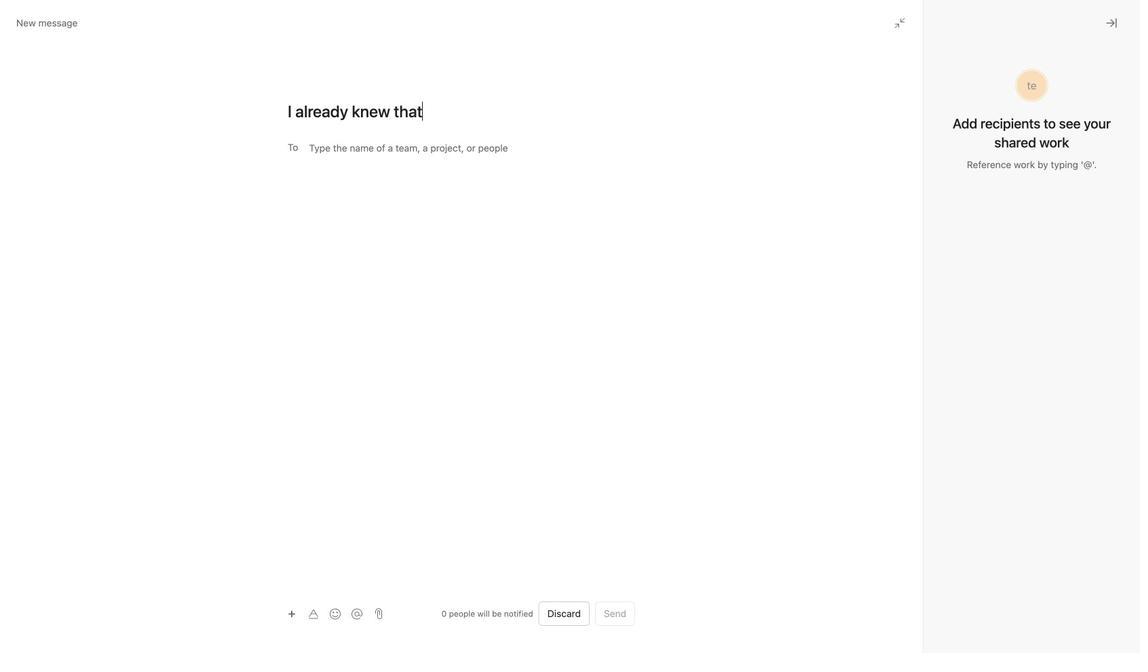 Task type: describe. For each thing, give the bounding box(es) containing it.
at mention image
[[352, 609, 362, 620]]

Add subject text field
[[272, 100, 652, 122]]

hide sidebar image
[[18, 11, 29, 22]]

minimize image
[[895, 18, 906, 29]]

emoji image
[[330, 609, 341, 620]]

formatting image
[[308, 609, 319, 620]]

insert an object image
[[288, 611, 296, 619]]



Task type: vqa. For each thing, say whether or not it's contained in the screenshot.
Today's Greg Robinson
no



Task type: locate. For each thing, give the bounding box(es) containing it.
close image
[[1106, 18, 1117, 29]]

toolbar
[[282, 604, 369, 624]]

Type the name of a team, a project, or people text field
[[309, 140, 628, 156]]



